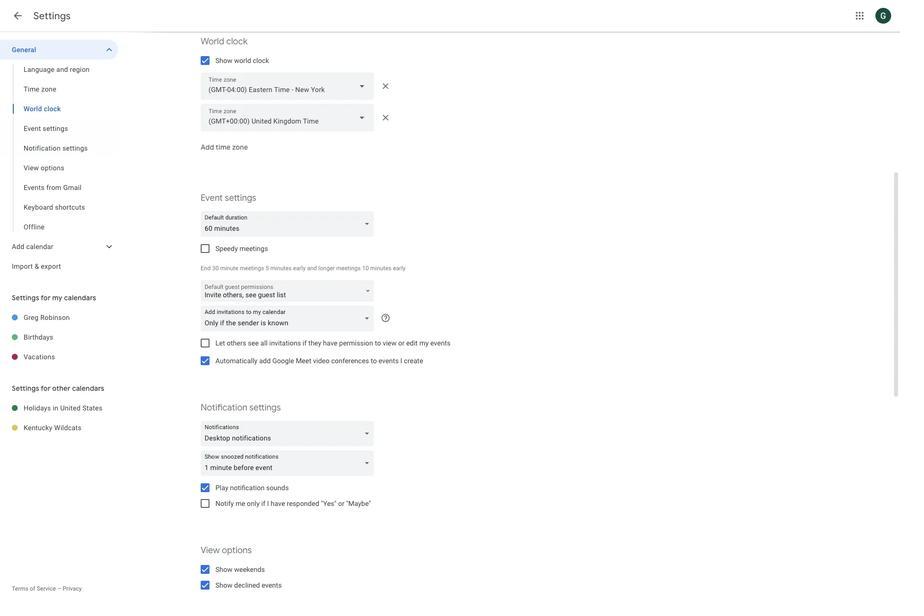 Task type: describe. For each thing, give the bounding box(es) containing it.
events
[[24, 184, 45, 191]]

meet
[[296, 357, 312, 365]]

settings heading
[[33, 10, 71, 22]]

settings for my calendars
[[12, 293, 96, 302]]

30
[[212, 265, 219, 272]]

language and region
[[24, 65, 90, 73]]

let others see all invitations if they have permission to view or edit my events
[[216, 339, 451, 347]]

invitations
[[269, 339, 301, 347]]

settings for settings for my calendars
[[12, 293, 39, 302]]

states
[[82, 404, 103, 412]]

time
[[216, 143, 231, 152]]

other
[[52, 384, 70, 393]]

1 vertical spatial to
[[371, 357, 377, 365]]

1 vertical spatial see
[[248, 339, 259, 347]]

show declined events
[[216, 581, 282, 589]]

0 horizontal spatial or
[[338, 500, 345, 507]]

holidays in united states link
[[24, 398, 118, 418]]

video
[[313, 357, 330, 365]]

2 vertical spatial events
[[262, 581, 282, 589]]

google
[[273, 357, 294, 365]]

add for add calendar
[[12, 243, 24, 251]]

let
[[216, 339, 225, 347]]

1 horizontal spatial i
[[401, 357, 403, 365]]

tree containing general
[[0, 40, 118, 276]]

play notification sounds
[[216, 484, 289, 492]]

import & export
[[12, 262, 61, 270]]

end
[[201, 265, 211, 272]]

1 vertical spatial notification
[[201, 402, 247, 413]]

speedy meetings
[[216, 245, 268, 253]]

group containing language and region
[[0, 60, 118, 237]]

1 vertical spatial view options
[[201, 545, 252, 556]]

longer
[[319, 265, 335, 272]]

world
[[234, 57, 251, 64]]

show world clock
[[216, 57, 269, 64]]

0 vertical spatial to
[[375, 339, 381, 347]]

"maybe"
[[346, 500, 371, 507]]

settings for settings for other calendars
[[12, 384, 39, 393]]

3 show from the top
[[216, 581, 233, 589]]

add
[[259, 357, 271, 365]]

0 horizontal spatial i
[[267, 500, 269, 507]]

0 vertical spatial zone
[[41, 85, 56, 93]]

play
[[216, 484, 229, 492]]

gmail
[[63, 184, 82, 191]]

holidays in united states tree item
[[0, 398, 118, 418]]

default guest permissions invite others, see guest list
[[205, 284, 286, 299]]

0 horizontal spatial notification
[[24, 144, 61, 152]]

0 vertical spatial or
[[399, 339, 405, 347]]

export
[[41, 262, 61, 270]]

edit
[[407, 339, 418, 347]]

vacations
[[24, 353, 55, 361]]

in
[[53, 404, 58, 412]]

notification settings inside group
[[24, 144, 88, 152]]

view
[[383, 339, 397, 347]]

terms
[[12, 585, 28, 592]]

0 vertical spatial world
[[201, 36, 224, 47]]

holidays
[[24, 404, 51, 412]]

show for options
[[216, 566, 233, 573]]

united
[[60, 404, 81, 412]]

–
[[57, 585, 61, 592]]

wildcats
[[54, 424, 82, 432]]

sounds
[[266, 484, 289, 492]]

5
[[266, 265, 269, 272]]

speedy
[[216, 245, 238, 253]]

1 horizontal spatial my
[[420, 339, 429, 347]]

meetings left the 5
[[240, 265, 264, 272]]

1 vertical spatial events
[[379, 357, 399, 365]]

others
[[227, 339, 246, 347]]

0 vertical spatial guest
[[225, 284, 240, 290]]

me
[[236, 500, 245, 507]]

shortcuts
[[55, 203, 85, 211]]

event inside group
[[24, 125, 41, 132]]

world inside group
[[24, 105, 42, 113]]

for for other
[[41, 384, 51, 393]]

0 horizontal spatial if
[[261, 500, 266, 507]]

clock inside group
[[44, 105, 61, 113]]

offline
[[24, 223, 45, 231]]

declined
[[234, 581, 260, 589]]

1 horizontal spatial event settings
[[201, 192, 257, 204]]

calendars for settings for my calendars
[[64, 293, 96, 302]]

0 vertical spatial have
[[323, 339, 338, 347]]

&
[[35, 262, 39, 270]]

robinson
[[40, 314, 70, 321]]

meetings up the 5
[[240, 245, 268, 253]]

0 vertical spatial view
[[24, 164, 39, 172]]

default
[[205, 284, 224, 290]]

permission
[[339, 339, 373, 347]]

others,
[[223, 291, 244, 299]]

greg robinson
[[24, 314, 70, 321]]

notification
[[230, 484, 265, 492]]

invite
[[205, 291, 221, 299]]

holidays in united states
[[24, 404, 103, 412]]

notify
[[216, 500, 234, 507]]

permissions
[[241, 284, 273, 290]]

2 minutes from the left
[[371, 265, 392, 272]]

vacations link
[[24, 347, 118, 367]]

1 horizontal spatial guest
[[258, 291, 275, 299]]

kentucky
[[24, 424, 53, 432]]

0 horizontal spatial have
[[271, 500, 285, 507]]

birthdays
[[24, 333, 53, 341]]

from
[[46, 184, 61, 191]]

1 vertical spatial event
[[201, 192, 223, 204]]

1 horizontal spatial and
[[307, 265, 317, 272]]

show for clock
[[216, 57, 233, 64]]

add calendar
[[12, 243, 53, 251]]



Task type: vqa. For each thing, say whether or not it's contained in the screenshot.
shortcuts
yes



Task type: locate. For each thing, give the bounding box(es) containing it.
automatically
[[216, 357, 258, 365]]

event
[[24, 125, 41, 132], [201, 192, 223, 204]]

2 early from the left
[[393, 265, 406, 272]]

to right conferences
[[371, 357, 377, 365]]

settings for other calendars
[[12, 384, 104, 393]]

settings up holidays
[[12, 384, 39, 393]]

1 early from the left
[[293, 265, 306, 272]]

add up import
[[12, 243, 24, 251]]

notification up events
[[24, 144, 61, 152]]

for for my
[[41, 293, 51, 302]]

settings for my calendars tree
[[0, 308, 118, 367]]

0 vertical spatial settings
[[33, 10, 71, 22]]

early up invite others, see guest list popup button
[[293, 265, 306, 272]]

0 vertical spatial clock
[[226, 36, 248, 47]]

my right "edit"
[[420, 339, 429, 347]]

view options up "events from gmail"
[[24, 164, 64, 172]]

create
[[404, 357, 423, 365]]

calendar
[[26, 243, 53, 251]]

and
[[56, 65, 68, 73], [307, 265, 317, 272]]

guest
[[225, 284, 240, 290], [258, 291, 275, 299]]

1 vertical spatial clock
[[253, 57, 269, 64]]

greg robinson tree item
[[0, 308, 118, 327]]

zone right the time
[[232, 143, 248, 152]]

1 vertical spatial world
[[24, 105, 42, 113]]

1 horizontal spatial events
[[379, 357, 399, 365]]

2 vertical spatial show
[[216, 581, 233, 589]]

only
[[247, 500, 260, 507]]

responded
[[287, 500, 319, 507]]

0 vertical spatial view options
[[24, 164, 64, 172]]

show left world
[[216, 57, 233, 64]]

events from gmail
[[24, 184, 82, 191]]

events down view
[[379, 357, 399, 365]]

add for add time zone
[[201, 143, 214, 152]]

0 horizontal spatial add
[[12, 243, 24, 251]]

import
[[12, 262, 33, 270]]

0 horizontal spatial guest
[[225, 284, 240, 290]]

general
[[12, 46, 36, 54]]

general tree item
[[0, 40, 118, 60]]

kentucky wildcats
[[24, 424, 82, 432]]

1 horizontal spatial event
[[201, 192, 223, 204]]

event settings
[[24, 125, 68, 132], [201, 192, 257, 204]]

view options inside group
[[24, 164, 64, 172]]

or right "yes"
[[338, 500, 345, 507]]

vacations tree item
[[0, 347, 118, 367]]

2 vertical spatial clock
[[44, 105, 61, 113]]

0 horizontal spatial and
[[56, 65, 68, 73]]

clock down time zone
[[44, 105, 61, 113]]

and left region
[[56, 65, 68, 73]]

clock up show world clock
[[226, 36, 248, 47]]

list
[[277, 291, 286, 299]]

options up show weekends
[[222, 545, 252, 556]]

0 horizontal spatial my
[[52, 293, 62, 302]]

i
[[401, 357, 403, 365], [267, 500, 269, 507]]

2 for from the top
[[41, 384, 51, 393]]

0 vertical spatial notification settings
[[24, 144, 88, 152]]

group
[[0, 60, 118, 237]]

settings for settings
[[33, 10, 71, 22]]

0 horizontal spatial zone
[[41, 85, 56, 93]]

minutes right the 10
[[371, 265, 392, 272]]

0 vertical spatial event settings
[[24, 125, 68, 132]]

event settings inside group
[[24, 125, 68, 132]]

events right "declined"
[[262, 581, 282, 589]]

options inside group
[[41, 164, 64, 172]]

early
[[293, 265, 306, 272], [393, 265, 406, 272]]

add time zone button
[[197, 135, 252, 159]]

2 vertical spatial settings
[[12, 384, 39, 393]]

0 horizontal spatial event settings
[[24, 125, 68, 132]]

0 horizontal spatial notification settings
[[24, 144, 88, 152]]

my
[[52, 293, 62, 302], [420, 339, 429, 347]]

zone inside button
[[232, 143, 248, 152]]

0 vertical spatial calendars
[[64, 293, 96, 302]]

settings right go back icon
[[33, 10, 71, 22]]

0 horizontal spatial world
[[24, 105, 42, 113]]

1 horizontal spatial options
[[222, 545, 252, 556]]

zone
[[41, 85, 56, 93], [232, 143, 248, 152]]

1 vertical spatial zone
[[232, 143, 248, 152]]

notification settings down 'automatically' on the left of page
[[201, 402, 281, 413]]

to left view
[[375, 339, 381, 347]]

end 30 minute meetings 5 minutes early and longer meetings 10 minutes early
[[201, 265, 406, 272]]

clock right world
[[253, 57, 269, 64]]

meetings left the 10
[[337, 265, 361, 272]]

1 horizontal spatial or
[[399, 339, 405, 347]]

1 horizontal spatial notification settings
[[201, 402, 281, 413]]

birthdays tree item
[[0, 327, 118, 347]]

1 vertical spatial add
[[12, 243, 24, 251]]

0 horizontal spatial view options
[[24, 164, 64, 172]]

add time zone
[[201, 143, 248, 152]]

view up show weekends
[[201, 545, 220, 556]]

0 vertical spatial events
[[431, 339, 451, 347]]

world up show world clock
[[201, 36, 224, 47]]

time zone
[[24, 85, 56, 93]]

0 vertical spatial options
[[41, 164, 64, 172]]

minutes
[[271, 265, 292, 272], [371, 265, 392, 272]]

kentucky wildcats link
[[24, 418, 118, 438]]

0 vertical spatial for
[[41, 293, 51, 302]]

1 vertical spatial show
[[216, 566, 233, 573]]

notification
[[24, 144, 61, 152], [201, 402, 247, 413]]

meetings
[[240, 245, 268, 253], [240, 265, 264, 272], [337, 265, 361, 272]]

1 vertical spatial have
[[271, 500, 285, 507]]

privacy link
[[63, 585, 82, 592]]

1 vertical spatial my
[[420, 339, 429, 347]]

0 vertical spatial and
[[56, 65, 68, 73]]

1 vertical spatial options
[[222, 545, 252, 556]]

2 show from the top
[[216, 566, 233, 573]]

1 horizontal spatial world clock
[[201, 36, 248, 47]]

options
[[41, 164, 64, 172], [222, 545, 252, 556]]

have
[[323, 339, 338, 347], [271, 500, 285, 507]]

1 horizontal spatial notification
[[201, 402, 247, 413]]

notification settings up from
[[24, 144, 88, 152]]

view options
[[24, 164, 64, 172], [201, 545, 252, 556]]

1 horizontal spatial world
[[201, 36, 224, 47]]

if
[[303, 339, 307, 347], [261, 500, 266, 507]]

1 vertical spatial if
[[261, 500, 266, 507]]

1 vertical spatial notification settings
[[201, 402, 281, 413]]

1 vertical spatial i
[[267, 500, 269, 507]]

world clock inside group
[[24, 105, 61, 113]]

greg
[[24, 314, 39, 321]]

have down "sounds"
[[271, 500, 285, 507]]

world clock up show world clock
[[201, 36, 248, 47]]

language
[[24, 65, 55, 73]]

kentucky wildcats tree item
[[0, 418, 118, 438]]

calendars
[[64, 293, 96, 302], [72, 384, 104, 393]]

0 horizontal spatial clock
[[44, 105, 61, 113]]

show left the weekends
[[216, 566, 233, 573]]

automatically add google meet video conferences to events i create
[[216, 357, 423, 365]]

guest down permissions
[[258, 291, 275, 299]]

0 vertical spatial my
[[52, 293, 62, 302]]

world down time
[[24, 105, 42, 113]]

terms of service – privacy
[[12, 585, 82, 592]]

0 horizontal spatial minutes
[[271, 265, 292, 272]]

see inside default guest permissions invite others, see guest list
[[246, 291, 256, 299]]

1 for from the top
[[41, 293, 51, 302]]

minute
[[220, 265, 239, 272]]

0 vertical spatial add
[[201, 143, 214, 152]]

1 horizontal spatial view options
[[201, 545, 252, 556]]

terms of service link
[[12, 585, 56, 592]]

0 vertical spatial see
[[246, 291, 256, 299]]

privacy
[[63, 585, 82, 592]]

calendars for settings for other calendars
[[72, 384, 104, 393]]

0 horizontal spatial view
[[24, 164, 39, 172]]

calendars up greg robinson tree item
[[64, 293, 96, 302]]

my up greg robinson tree item
[[52, 293, 62, 302]]

options up "events from gmail"
[[41, 164, 64, 172]]

keyboard
[[24, 203, 53, 211]]

2 horizontal spatial clock
[[253, 57, 269, 64]]

early right the 10
[[393, 265, 406, 272]]

events right "edit"
[[431, 339, 451, 347]]

1 horizontal spatial clock
[[226, 36, 248, 47]]

show weekends
[[216, 566, 265, 573]]

show down show weekends
[[216, 581, 233, 589]]

settings up greg
[[12, 293, 39, 302]]

"yes"
[[321, 500, 337, 507]]

or
[[399, 339, 405, 347], [338, 500, 345, 507]]

for left other
[[41, 384, 51, 393]]

have right they
[[323, 339, 338, 347]]

all
[[261, 339, 268, 347]]

world clock down time zone
[[24, 105, 61, 113]]

go back image
[[12, 10, 24, 22]]

10
[[362, 265, 369, 272]]

or left "edit"
[[399, 339, 405, 347]]

1 horizontal spatial have
[[323, 339, 338, 347]]

0 vertical spatial if
[[303, 339, 307, 347]]

for up greg robinson
[[41, 293, 51, 302]]

0 horizontal spatial options
[[41, 164, 64, 172]]

see
[[246, 291, 256, 299], [248, 339, 259, 347]]

1 horizontal spatial zone
[[232, 143, 248, 152]]

1 vertical spatial or
[[338, 500, 345, 507]]

tree
[[0, 40, 118, 276]]

1 vertical spatial guest
[[258, 291, 275, 299]]

time
[[24, 85, 39, 93]]

i left the create
[[401, 357, 403, 365]]

view
[[24, 164, 39, 172], [201, 545, 220, 556]]

notify me only if i have responded "yes" or "maybe"
[[216, 500, 371, 507]]

calendars up states
[[72, 384, 104, 393]]

show
[[216, 57, 233, 64], [216, 566, 233, 573], [216, 581, 233, 589]]

0 horizontal spatial events
[[262, 581, 282, 589]]

for
[[41, 293, 51, 302], [41, 384, 51, 393]]

to
[[375, 339, 381, 347], [371, 357, 377, 365]]

guest up others,
[[225, 284, 240, 290]]

notification down 'automatically' on the left of page
[[201, 402, 247, 413]]

invite others, see guest list button
[[201, 281, 374, 304]]

weekends
[[234, 566, 265, 573]]

of
[[30, 585, 35, 592]]

1 horizontal spatial view
[[201, 545, 220, 556]]

1 vertical spatial and
[[307, 265, 317, 272]]

1 vertical spatial event settings
[[201, 192, 257, 204]]

1 horizontal spatial minutes
[[371, 265, 392, 272]]

1 vertical spatial view
[[201, 545, 220, 556]]

0 horizontal spatial early
[[293, 265, 306, 272]]

0 vertical spatial i
[[401, 357, 403, 365]]

region
[[70, 65, 90, 73]]

1 vertical spatial for
[[41, 384, 51, 393]]

and left longer
[[307, 265, 317, 272]]

1 minutes from the left
[[271, 265, 292, 272]]

conferences
[[331, 357, 369, 365]]

0 vertical spatial show
[[216, 57, 233, 64]]

0 vertical spatial world clock
[[201, 36, 248, 47]]

they
[[309, 339, 322, 347]]

keyboard shortcuts
[[24, 203, 85, 211]]

add left the time
[[201, 143, 214, 152]]

1 vertical spatial calendars
[[72, 384, 104, 393]]

1 vertical spatial settings
[[12, 293, 39, 302]]

see left all
[[248, 339, 259, 347]]

world clock
[[201, 36, 248, 47], [24, 105, 61, 113]]

2 horizontal spatial events
[[431, 339, 451, 347]]

view options up show weekends
[[201, 545, 252, 556]]

see down permissions
[[246, 291, 256, 299]]

if right only
[[261, 500, 266, 507]]

birthdays link
[[24, 327, 118, 347]]

add inside button
[[201, 143, 214, 152]]

settings for other calendars tree
[[0, 398, 118, 438]]

zone right time
[[41, 85, 56, 93]]

if left they
[[303, 339, 307, 347]]

1 vertical spatial world clock
[[24, 105, 61, 113]]

0 vertical spatial event
[[24, 125, 41, 132]]

1 horizontal spatial if
[[303, 339, 307, 347]]

minutes right the 5
[[271, 265, 292, 272]]

None field
[[201, 72, 374, 100], [201, 104, 374, 131], [201, 211, 378, 237], [201, 306, 378, 331], [201, 421, 378, 446], [201, 450, 378, 476], [201, 72, 374, 100], [201, 104, 374, 131], [201, 211, 378, 237], [201, 306, 378, 331], [201, 421, 378, 446], [201, 450, 378, 476]]

view up events
[[24, 164, 39, 172]]

1 show from the top
[[216, 57, 233, 64]]

1 horizontal spatial early
[[393, 265, 406, 272]]

i right only
[[267, 500, 269, 507]]

1 horizontal spatial add
[[201, 143, 214, 152]]

service
[[37, 585, 56, 592]]

0 horizontal spatial event
[[24, 125, 41, 132]]

settings
[[33, 10, 71, 22], [12, 293, 39, 302], [12, 384, 39, 393]]

0 horizontal spatial world clock
[[24, 105, 61, 113]]

0 vertical spatial notification
[[24, 144, 61, 152]]



